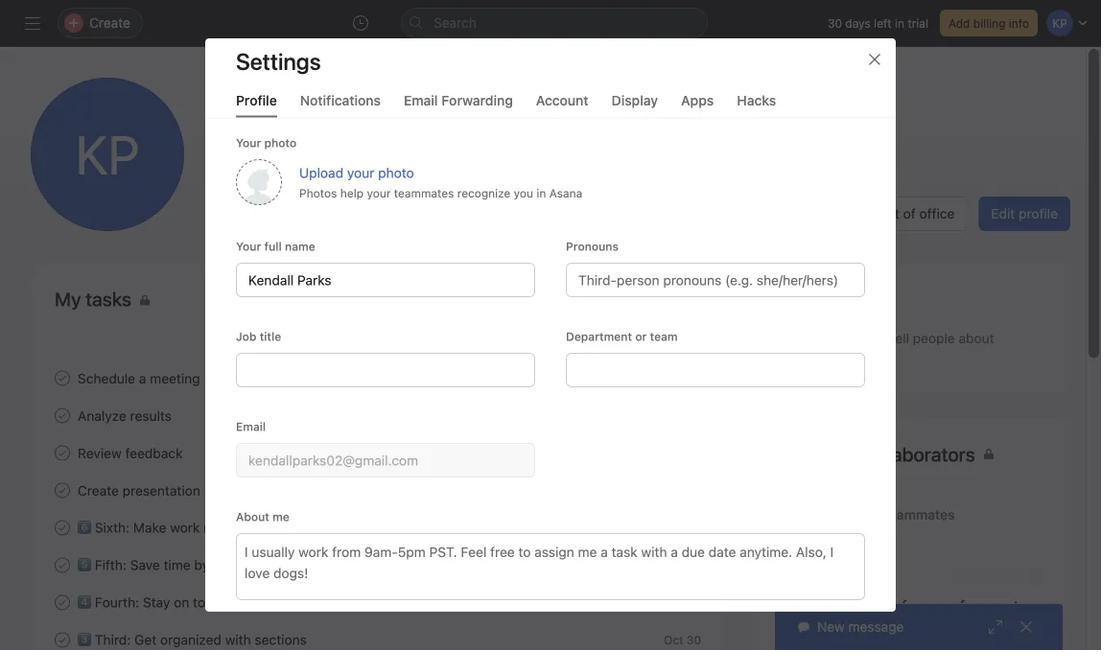 Task type: locate. For each thing, give the bounding box(es) containing it.
close image right expand new message icon
[[1019, 620, 1035, 635]]

completed checkbox left the 4️⃣
[[51, 592, 74, 615]]

review
[[78, 446, 122, 461]]

2 vertical spatial in
[[297, 557, 308, 573]]

1 horizontal spatial asana
[[550, 186, 583, 199]]

1 vertical spatial completed checkbox
[[51, 517, 74, 540]]

1 completed checkbox from the top
[[51, 405, 74, 428]]

3 oct 30 from the top
[[664, 597, 702, 610]]

asana right 'collaborating'
[[312, 557, 350, 573]]

yourself.
[[780, 352, 833, 368]]

profile
[[1019, 206, 1059, 222]]

completed image left create
[[51, 479, 74, 502]]

meeting
[[150, 371, 200, 387]]

None text field
[[566, 353, 866, 387], [236, 443, 536, 478], [566, 353, 866, 387], [236, 443, 536, 478]]

1 completed image from the top
[[51, 367, 74, 390]]

display button
[[612, 92, 659, 118]]

0 horizontal spatial time
[[164, 557, 191, 573]]

3 completed checkbox from the top
[[51, 629, 74, 651]]

photo inside upload your photo photos help your teammates recognize you in asana
[[378, 164, 414, 180]]

1 horizontal spatial photo
[[378, 164, 414, 180]]

email left forwarding at the left of page
[[404, 92, 438, 108]]

0 vertical spatial your
[[236, 136, 261, 149]]

results
[[130, 408, 172, 424]]

in right 'collaborating'
[[297, 557, 308, 573]]

to
[[875, 331, 888, 346]]

1 your from the top
[[236, 136, 261, 149]]

completed image for analyze
[[51, 405, 74, 428]]

my tasks
[[55, 288, 132, 310]]

presentation
[[123, 483, 201, 499]]

Completed checkbox
[[51, 405, 74, 428], [51, 442, 74, 465], [51, 479, 74, 502], [51, 554, 74, 577], [51, 592, 74, 615]]

oct 30 button
[[664, 522, 702, 535], [664, 559, 702, 573], [664, 597, 702, 610], [664, 634, 702, 647]]

upload your photo button
[[299, 164, 414, 180]]

completed checkbox left 5️⃣
[[51, 554, 74, 577]]

tell
[[891, 331, 910, 346]]

1 completed checkbox from the top
[[51, 367, 74, 390]]

email up about
[[236, 420, 266, 433]]

photo up "teammates"
[[378, 164, 414, 180]]

1 vertical spatial your
[[236, 239, 261, 253]]

1 horizontal spatial email
[[404, 92, 438, 108]]

oct 30
[[664, 522, 702, 535], [664, 559, 702, 573], [664, 597, 702, 610], [664, 634, 702, 647]]

asana inside upload your photo photos help your teammates recognize you in asana
[[550, 186, 583, 199]]

set
[[856, 206, 876, 222]]

search
[[434, 15, 477, 31]]

completed checkbox for 5️⃣ fifth: save time by collaborating in asana
[[51, 554, 74, 577]]

account
[[536, 92, 589, 108]]

completed image left review
[[51, 442, 74, 465]]

completed image
[[51, 405, 74, 428], [51, 442, 74, 465], [51, 517, 74, 540], [51, 554, 74, 577], [51, 592, 74, 615], [51, 629, 74, 651]]

4 completed checkbox from the top
[[51, 554, 74, 577]]

completed checkbox left 'schedule'
[[51, 367, 74, 390]]

info
[[1010, 16, 1030, 30]]

your
[[236, 136, 261, 149], [236, 239, 261, 253]]

oct for collaborating
[[664, 559, 684, 573]]

1 vertical spatial work
[[293, 595, 323, 611]]

2 completed checkbox from the top
[[51, 517, 74, 540]]

time
[[324, 167, 351, 182], [164, 557, 191, 573]]

completed image left 'schedule'
[[51, 367, 74, 390]]

of right out
[[904, 206, 916, 222]]

in
[[896, 16, 905, 30], [537, 186, 546, 199], [297, 557, 308, 573]]

2 completed checkbox from the top
[[51, 442, 74, 465]]

1 oct from the top
[[664, 522, 684, 535]]

create presentation
[[78, 483, 201, 499]]

4 completed image from the top
[[51, 554, 74, 577]]

6 completed image from the top
[[51, 629, 74, 651]]

0 horizontal spatial work
[[170, 520, 200, 536]]

1 horizontal spatial close image
[[1019, 620, 1035, 635]]

asana
[[550, 186, 583, 199], [312, 557, 350, 573]]

3 oct from the top
[[664, 597, 684, 610]]

1 vertical spatial asana
[[312, 557, 350, 573]]

view all tasks button
[[611, 286, 702, 313]]

expand new message image
[[989, 620, 1004, 635]]

completed checkbox left '6️⃣' on the left bottom
[[51, 517, 74, 540]]

work
[[170, 520, 200, 536], [293, 595, 323, 611]]

title
[[260, 330, 281, 343]]

5 completed image from the top
[[51, 592, 74, 615]]

time up the help
[[324, 167, 351, 182]]

name
[[285, 239, 315, 253]]

1 horizontal spatial of
[[904, 206, 916, 222]]

completed image left the 4️⃣
[[51, 592, 74, 615]]

1 horizontal spatial work
[[293, 595, 323, 611]]

completed image left analyze
[[51, 405, 74, 428]]

completed checkbox left analyze
[[51, 405, 74, 428]]

4 oct 30 button from the top
[[664, 634, 702, 647]]

completed checkbox left review
[[51, 442, 74, 465]]

2 oct from the top
[[664, 559, 684, 573]]

Completed checkbox
[[51, 367, 74, 390], [51, 517, 74, 540], [51, 629, 74, 651]]

oct 30 for collaborating
[[664, 559, 702, 573]]

3 completed image from the top
[[51, 517, 74, 540]]

office
[[920, 206, 955, 222]]

all
[[649, 293, 661, 306]]

days
[[846, 16, 871, 30]]

0 horizontal spatial email
[[236, 420, 266, 433]]

completed checkbox for schedule
[[51, 367, 74, 390]]

2 oct 30 button from the top
[[664, 559, 702, 573]]

search list box
[[401, 8, 708, 38]]

6️⃣
[[78, 520, 91, 536]]

forwarding
[[442, 92, 513, 108]]

edit profile
[[992, 206, 1059, 222]]

your up '10:30am'
[[236, 136, 261, 149]]

None text field
[[236, 263, 536, 297], [236, 353, 536, 387], [236, 263, 536, 297], [236, 353, 536, 387]]

completed image left 5️⃣
[[51, 554, 74, 577]]

about
[[959, 331, 995, 346]]

completed checkbox left 3️⃣
[[51, 629, 74, 651]]

1 vertical spatial in
[[537, 186, 546, 199]]

with
[[225, 632, 251, 648]]

apps button
[[682, 92, 714, 118]]

your left full
[[236, 239, 261, 253]]

hacks button
[[737, 92, 777, 118]]

0 vertical spatial asana
[[550, 186, 583, 199]]

3 completed checkbox from the top
[[51, 479, 74, 502]]

5 completed checkbox from the top
[[51, 592, 74, 615]]

schedule
[[78, 371, 135, 387]]

2 oct 30 from the top
[[664, 559, 702, 573]]

1 vertical spatial email
[[236, 420, 266, 433]]

1 vertical spatial time
[[164, 557, 191, 573]]

2 completed image from the top
[[51, 442, 74, 465]]

email inside button
[[404, 92, 438, 108]]

use this space to tell people about yourself.
[[780, 331, 995, 368]]

team
[[650, 330, 678, 343]]

of inside set out of office button
[[904, 206, 916, 222]]

photo up 10:30am local time
[[264, 136, 297, 149]]

completed image left '6️⃣' on the left bottom
[[51, 517, 74, 540]]

0 vertical spatial email
[[404, 92, 438, 108]]

in right you
[[537, 186, 546, 199]]

completed image for create
[[51, 479, 74, 502]]

kendallparks02@gmail.com link
[[382, 164, 552, 185]]

2 your from the top
[[236, 239, 261, 253]]

work right make
[[170, 520, 200, 536]]

3️⃣ third: get organized with sections
[[78, 632, 307, 648]]

3 oct 30 button from the top
[[664, 597, 702, 610]]

0 vertical spatial photo
[[264, 136, 297, 149]]

0 vertical spatial completed image
[[51, 367, 74, 390]]

work up sections
[[293, 595, 323, 611]]

2 completed image from the top
[[51, 479, 74, 502]]

1 vertical spatial completed image
[[51, 479, 74, 502]]

photo
[[264, 136, 297, 149], [378, 164, 414, 180]]

0 horizontal spatial photo
[[264, 136, 297, 149]]

profile
[[236, 92, 277, 108]]

completed image for 6️⃣
[[51, 517, 74, 540]]

2 horizontal spatial in
[[896, 16, 905, 30]]

recognize
[[458, 186, 511, 199]]

1 horizontal spatial time
[[324, 167, 351, 182]]

0 horizontal spatial in
[[297, 557, 308, 573]]

30 days left in trial
[[828, 16, 929, 30]]

oct 30 button for sections
[[664, 634, 702, 647]]

completed image
[[51, 367, 74, 390], [51, 479, 74, 502]]

sections
[[255, 632, 307, 648]]

1 completed image from the top
[[51, 405, 74, 428]]

your right the help
[[367, 186, 391, 199]]

4 oct 30 from the top
[[664, 634, 702, 647]]

completed checkbox for review feedback
[[51, 442, 74, 465]]

oct for sections
[[664, 634, 684, 647]]

this
[[808, 331, 831, 346]]

of right top
[[217, 595, 230, 611]]

0 vertical spatial work
[[170, 520, 200, 536]]

30
[[828, 16, 843, 30], [687, 522, 702, 535], [687, 559, 702, 573], [687, 597, 702, 610], [687, 634, 702, 647]]

fourth:
[[95, 595, 139, 611]]

completed checkbox left create
[[51, 479, 74, 502]]

about me
[[236, 510, 290, 524]]

feedback
[[125, 446, 183, 461]]

in right left
[[896, 16, 905, 30]]

1 vertical spatial photo
[[378, 164, 414, 180]]

30 for sections
[[687, 634, 702, 647]]

time left by
[[164, 557, 191, 573]]

0 vertical spatial completed checkbox
[[51, 367, 74, 390]]

completed image left 3️⃣
[[51, 629, 74, 651]]

0 vertical spatial close image
[[868, 52, 883, 67]]

1 horizontal spatial in
[[537, 186, 546, 199]]

close image
[[868, 52, 883, 67], [1019, 620, 1035, 635]]

0 vertical spatial time
[[324, 167, 351, 182]]

help
[[341, 186, 364, 199]]

analyze
[[78, 408, 126, 424]]

5️⃣
[[78, 557, 91, 573]]

make
[[133, 520, 167, 536]]

4 oct from the top
[[664, 634, 684, 647]]

your up the help
[[347, 164, 375, 180]]

completed checkbox for analyze results
[[51, 405, 74, 428]]

department
[[566, 330, 633, 343]]

use
[[780, 331, 805, 346]]

kp
[[76, 123, 139, 186]]

set out of office button
[[843, 197, 968, 231]]

asana right you
[[550, 186, 583, 199]]

display
[[612, 92, 659, 108]]

in inside upload your photo photos help your teammates recognize you in asana
[[537, 186, 546, 199]]

1 vertical spatial of
[[217, 595, 230, 611]]

left
[[874, 16, 892, 30]]

close image down 30 days left in trial on the top right of the page
[[868, 52, 883, 67]]

2 vertical spatial completed checkbox
[[51, 629, 74, 651]]

0 vertical spatial of
[[904, 206, 916, 222]]

completed image for 3️⃣
[[51, 629, 74, 651]]



Task type: vqa. For each thing, say whether or not it's contained in the screenshot.
Schedule a meeting at the bottom left of the page
yes



Task type: describe. For each thing, give the bounding box(es) containing it.
organized
[[160, 632, 222, 648]]

view all tasks
[[620, 293, 693, 306]]

oct 30 for of
[[664, 597, 702, 610]]

top
[[193, 595, 214, 611]]

tasks
[[664, 293, 693, 306]]

3️⃣
[[78, 632, 91, 648]]

oct 30 for sections
[[664, 634, 702, 647]]

trial
[[908, 16, 929, 30]]

department or team
[[566, 330, 678, 343]]

add billing info button
[[941, 10, 1039, 36]]

0 vertical spatial your
[[347, 164, 375, 180]]

add
[[949, 16, 971, 30]]

4️⃣ fourth: stay on top of incoming work
[[78, 595, 323, 611]]

6️⃣ sixth: make work manageable
[[78, 520, 279, 536]]

completed image for 4️⃣
[[51, 592, 74, 615]]

by
[[194, 557, 209, 573]]

manageable
[[204, 520, 279, 536]]

0 vertical spatial in
[[896, 16, 905, 30]]

completed image for review
[[51, 442, 74, 465]]

kendall parks
[[215, 121, 391, 157]]

your for your photo
[[236, 239, 261, 253]]

kendallparks02@gmail.com
[[382, 167, 552, 182]]

save
[[130, 557, 160, 573]]

edit
[[992, 206, 1016, 222]]

upload your photo photos help your teammates recognize you in asana
[[299, 164, 583, 199]]

your for settings
[[236, 136, 261, 149]]

5️⃣ fifth: save time by collaborating in asana
[[78, 557, 350, 573]]

profile button
[[236, 92, 277, 118]]

sixth:
[[95, 520, 130, 536]]

oct 30 button for of
[[664, 597, 702, 610]]

30 for of
[[687, 597, 702, 610]]

4️⃣
[[78, 595, 91, 611]]

completed image for schedule
[[51, 367, 74, 390]]

oct 30 button for collaborating
[[664, 559, 702, 573]]

you
[[514, 186, 534, 199]]

completed image for 5️⃣
[[51, 554, 74, 577]]

job
[[236, 330, 257, 343]]

full
[[264, 239, 282, 253]]

set out of office
[[856, 206, 955, 222]]

email for email
[[236, 420, 266, 433]]

get
[[134, 632, 157, 648]]

create
[[78, 483, 119, 499]]

schedule a meeting
[[78, 371, 200, 387]]

1 oct 30 from the top
[[664, 522, 702, 535]]

fifth:
[[95, 557, 127, 573]]

pronouns
[[566, 239, 619, 253]]

oct for of
[[664, 597, 684, 610]]

hacks
[[737, 92, 777, 108]]

stay
[[143, 595, 170, 611]]

your photo
[[236, 136, 297, 149]]

settings
[[236, 48, 321, 75]]

upload
[[299, 164, 344, 180]]

billing
[[974, 16, 1006, 30]]

new message
[[818, 620, 905, 635]]

account button
[[536, 92, 589, 118]]

search button
[[401, 8, 708, 38]]

edit profile button
[[979, 197, 1071, 231]]

space
[[834, 331, 871, 346]]

1 oct 30 button from the top
[[664, 522, 702, 535]]

0 horizontal spatial asana
[[312, 557, 350, 573]]

email forwarding
[[404, 92, 513, 108]]

local
[[291, 167, 320, 182]]

I usually work from 9am-5pm PST. Feel free to assign me a task with a due date anytime. Also, I love dogs! text field
[[236, 533, 866, 600]]

view
[[620, 293, 646, 306]]

notifications
[[300, 92, 381, 108]]

a
[[139, 371, 146, 387]]

completed checkbox for 3️⃣
[[51, 629, 74, 651]]

your full name
[[236, 239, 315, 253]]

upload new photo image
[[236, 159, 282, 205]]

add billing info
[[949, 16, 1030, 30]]

review feedback
[[78, 446, 183, 461]]

about
[[236, 510, 270, 524]]

0 horizontal spatial of
[[217, 595, 230, 611]]

email forwarding button
[[404, 92, 513, 118]]

1 vertical spatial close image
[[1019, 620, 1035, 635]]

collaborating
[[213, 557, 294, 573]]

email for email forwarding
[[404, 92, 438, 108]]

third:
[[95, 632, 131, 648]]

or
[[636, 330, 647, 343]]

10:30am local time
[[234, 167, 351, 182]]

completed checkbox for 6️⃣
[[51, 517, 74, 540]]

about me
[[780, 288, 864, 310]]

analyze results
[[78, 408, 172, 424]]

0 horizontal spatial close image
[[868, 52, 883, 67]]

job title
[[236, 330, 281, 343]]

me
[[273, 510, 290, 524]]

photos
[[299, 186, 337, 199]]

completed checkbox for 4️⃣ fourth: stay on top of incoming work
[[51, 592, 74, 615]]

30 for collaborating
[[687, 559, 702, 573]]

completed checkbox for create presentation
[[51, 479, 74, 502]]

frequent collaborators
[[780, 443, 976, 466]]

out
[[880, 206, 900, 222]]

1 vertical spatial your
[[367, 186, 391, 199]]

notifications button
[[300, 92, 381, 118]]

people
[[913, 331, 956, 346]]

Third-person pronouns (e.g. she/her/hers) text field
[[566, 263, 866, 297]]

apps
[[682, 92, 714, 108]]

teammates
[[394, 186, 454, 199]]



